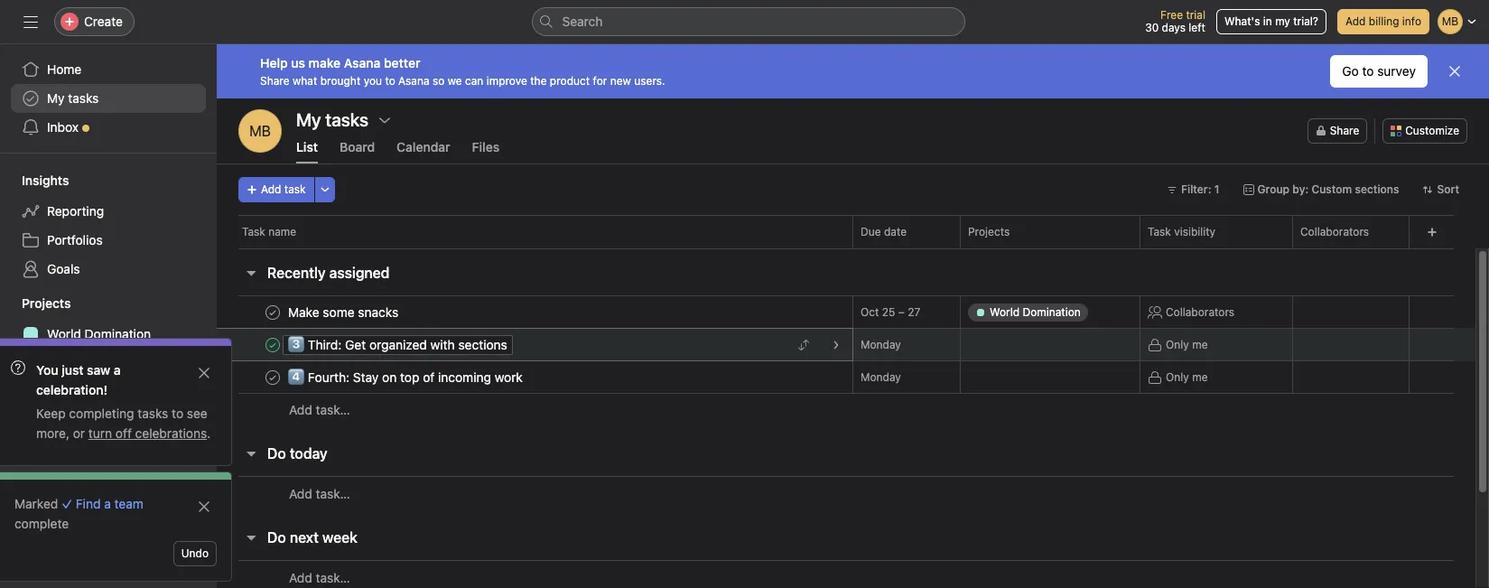 Task type: locate. For each thing, give the bounding box(es) containing it.
add down do today
[[289, 485, 312, 501]]

completed image inside make some snacks "cell"
[[262, 301, 284, 323]]

tasks down home on the top
[[68, 90, 99, 106]]

complete
[[14, 516, 69, 531]]

my inside projects element
[[47, 355, 65, 370]]

add task… button for today
[[289, 484, 350, 504]]

2 me from the top
[[1192, 370, 1208, 383]]

banner containing help us make asana better
[[217, 44, 1489, 98]]

3 add task… from the top
[[289, 569, 350, 585]]

me for 4️⃣ fourth: stay on top of incoming work cell
[[1192, 370, 1208, 383]]

1 vertical spatial share
[[1330, 124, 1360, 137]]

next
[[290, 529, 319, 546]]

0 vertical spatial only
[[1166, 337, 1189, 351]]

add for add task… button corresponding to next
[[289, 569, 312, 585]]

trial
[[1186, 8, 1206, 22]]

1 vertical spatial tasks
[[138, 406, 168, 421]]

1 vertical spatial monday
[[861, 370, 901, 384]]

monday
[[861, 338, 901, 351], [861, 370, 901, 384]]

product
[[550, 74, 590, 87]]

3 my from the top
[[47, 420, 65, 435]]

0 horizontal spatial share
[[260, 74, 290, 87]]

1 vertical spatial collaborators
[[1166, 305, 1235, 318]]

task… down week
[[316, 569, 350, 585]]

my for my workspace
[[47, 420, 65, 435]]

add task… for today
[[289, 485, 350, 501]]

sections
[[1355, 182, 1400, 196]]

add task button
[[238, 177, 314, 202]]

1 horizontal spatial projects
[[968, 225, 1010, 238]]

collapse task list for this section image down task name
[[244, 266, 258, 280]]

0 vertical spatial do
[[267, 445, 286, 462]]

1 vertical spatial add task…
[[289, 485, 350, 501]]

show options image
[[378, 113, 392, 127]]

collaborators
[[1301, 225, 1369, 238], [1166, 305, 1235, 318]]

2 only from the top
[[1166, 370, 1189, 383]]

task… up week
[[316, 485, 350, 501]]

collapse task list for this section image left next
[[244, 530, 258, 545]]

add for add billing info 'button'
[[1346, 14, 1366, 28]]

add task
[[261, 182, 306, 196]]

completed checkbox for make some snacks text box
[[262, 301, 284, 323]]

task for task name
[[242, 225, 265, 238]]

my tasks
[[296, 109, 369, 130]]

2 vertical spatial completed image
[[262, 366, 284, 388]]

1 my from the top
[[47, 90, 65, 106]]

2 vertical spatial add task… row
[[217, 560, 1476, 588]]

completed image for make some snacks text box
[[262, 301, 284, 323]]

keep
[[36, 406, 66, 421]]

or
[[73, 425, 85, 441]]

my inside "global" element
[[47, 90, 65, 106]]

for
[[593, 74, 607, 87]]

add left task
[[261, 182, 281, 196]]

saw
[[87, 362, 110, 378]]

my left or
[[47, 420, 65, 435]]

portfolios link
[[11, 226, 206, 255]]

mb
[[249, 123, 271, 139]]

1 horizontal spatial collaborators
[[1301, 225, 1369, 238]]

completed image for '3️⃣ third: get organized with sections' text field
[[262, 334, 284, 355]]

share inside 'help us make asana better share what brought you to asana so we can improve the product for new users.'
[[260, 74, 290, 87]]

add task… for next
[[289, 569, 350, 585]]

3 task… from the top
[[316, 569, 350, 585]]

a right find
[[104, 496, 111, 511]]

0 vertical spatial share
[[260, 74, 290, 87]]

0 vertical spatial collaborators
[[1301, 225, 1369, 238]]

add task… button inside header recently assigned tree grid
[[289, 400, 350, 420]]

completed checkbox inside 4️⃣ fourth: stay on top of incoming work cell
[[262, 366, 284, 388]]

tasks up turn off celebrations .
[[138, 406, 168, 421]]

go
[[1342, 63, 1359, 79]]

1 vertical spatial collapse task list for this section image
[[244, 530, 258, 545]]

2 add task… from the top
[[289, 485, 350, 501]]

to right go
[[1363, 63, 1374, 79]]

0 horizontal spatial task
[[242, 225, 265, 238]]

2 task from the left
[[1148, 225, 1171, 238]]

0 horizontal spatial a
[[104, 496, 111, 511]]

2 vertical spatial add task…
[[289, 569, 350, 585]]

name
[[268, 225, 296, 238]]

billing
[[1369, 14, 1400, 28]]

2 collapse task list for this section image from the top
[[244, 530, 258, 545]]

task
[[242, 225, 265, 238], [1148, 225, 1171, 238]]

add task… button up today
[[289, 400, 350, 420]]

go to survey
[[1342, 63, 1416, 79]]

add task… row for do next week
[[217, 560, 1476, 588]]

can
[[465, 74, 484, 87]]

add task… button for next
[[289, 568, 350, 588]]

add task… up today
[[289, 402, 350, 417]]

add for add task… button inside header recently assigned tree grid
[[289, 402, 312, 417]]

add inside 'button'
[[1346, 14, 1366, 28]]

turn off celebrations .
[[88, 425, 211, 441]]

completed image inside 4️⃣ fourth: stay on top of incoming work cell
[[262, 366, 284, 388]]

task name column header
[[238, 215, 858, 248]]

my
[[47, 90, 65, 106], [47, 355, 65, 370], [47, 420, 65, 435]]

1 vertical spatial task…
[[316, 485, 350, 501]]

1 add task… from the top
[[289, 402, 350, 417]]

2 vertical spatial my
[[47, 420, 65, 435]]

banner
[[217, 44, 1489, 98]]

files
[[472, 139, 500, 154]]

keep completing tasks to see more, or
[[36, 406, 208, 441]]

2 add task… row from the top
[[217, 476, 1476, 510]]

2 my from the top
[[47, 355, 65, 370]]

close image
[[197, 366, 211, 380]]

insights element
[[0, 164, 217, 287]]

list
[[296, 139, 318, 154]]

do today
[[267, 445, 328, 462]]

task…
[[316, 402, 350, 417], [316, 485, 350, 501], [316, 569, 350, 585]]

0 vertical spatial projects
[[968, 225, 1010, 238]]

close image
[[197, 499, 211, 514]]

add task…
[[289, 402, 350, 417], [289, 485, 350, 501], [289, 569, 350, 585]]

goals
[[47, 261, 80, 276]]

task left the name
[[242, 225, 265, 238]]

add task… down today
[[289, 485, 350, 501]]

my first portfolio link
[[11, 349, 206, 378]]

1 me from the top
[[1192, 337, 1208, 351]]

1 monday from the top
[[861, 338, 901, 351]]

projects inside 'projects' dropdown button
[[22, 295, 71, 311]]

2 task… from the top
[[316, 485, 350, 501]]

1 vertical spatial add task… button
[[289, 484, 350, 504]]

do inside button
[[267, 529, 286, 546]]

tasks inside keep completing tasks to see more, or
[[138, 406, 168, 421]]

date
[[884, 225, 907, 238]]

add task… button down today
[[289, 484, 350, 504]]

info
[[1403, 14, 1422, 28]]

add task… button down do next week button
[[289, 568, 350, 588]]

–
[[899, 305, 905, 319]]

0 horizontal spatial to
[[172, 406, 183, 421]]

1 vertical spatial a
[[104, 496, 111, 511]]

0 vertical spatial a
[[114, 362, 121, 378]]

task… up today
[[316, 402, 350, 417]]

task left visibility
[[1148, 225, 1171, 238]]

share down go
[[1330, 124, 1360, 137]]

3️⃣ Third: Get organized with sections text field
[[285, 336, 513, 354]]

mb button
[[238, 109, 282, 153]]

add left billing
[[1346, 14, 1366, 28]]

3 completed checkbox from the top
[[262, 366, 284, 388]]

collaborators down custom
[[1301, 225, 1369, 238]]

0 vertical spatial my
[[47, 90, 65, 106]]

row down oct
[[217, 327, 1476, 363]]

2 monday from the top
[[861, 370, 901, 384]]

celebrations
[[135, 425, 207, 441]]

2 only me from the top
[[1166, 370, 1208, 383]]

0 horizontal spatial tasks
[[68, 90, 99, 106]]

1 horizontal spatial to
[[385, 74, 395, 87]]

week
[[322, 529, 358, 546]]

0 vertical spatial only me
[[1166, 337, 1208, 351]]

3 completed image from the top
[[262, 366, 284, 388]]

2 vertical spatial completed checkbox
[[262, 366, 284, 388]]

team
[[114, 496, 144, 511]]

2 completed image from the top
[[262, 334, 284, 355]]

free trial 30 days left
[[1145, 8, 1206, 34]]

1 completed checkbox from the top
[[262, 301, 284, 323]]

a inside the marked ✓ find a team complete
[[104, 496, 111, 511]]

1 vertical spatial my
[[47, 355, 65, 370]]

make some snacks cell
[[217, 295, 854, 329]]

my left the first
[[47, 355, 65, 370]]

1 horizontal spatial a
[[114, 362, 121, 378]]

1 add task… row from the top
[[217, 393, 1476, 426]]

customize button
[[1383, 118, 1468, 144]]

users.
[[634, 74, 665, 87]]

add for today's add task… button
[[289, 485, 312, 501]]

1 add task… button from the top
[[289, 400, 350, 420]]

2 do from the top
[[267, 529, 286, 546]]

inbox link
[[11, 113, 206, 142]]

row up details image
[[217, 294, 1476, 330]]

reporting link
[[11, 197, 206, 226]]

add task… inside header recently assigned tree grid
[[289, 402, 350, 417]]

insights
[[22, 173, 69, 188]]

just
[[62, 362, 84, 378]]

do left next
[[267, 529, 286, 546]]

projects
[[968, 225, 1010, 238], [22, 295, 71, 311]]

3 add task… button from the top
[[289, 568, 350, 588]]

0 vertical spatial add task… button
[[289, 400, 350, 420]]

my up "inbox"
[[47, 90, 65, 106]]

1 only me from the top
[[1166, 337, 1208, 351]]

group by: custom sections
[[1258, 182, 1400, 196]]

collaborators down visibility
[[1166, 305, 1235, 318]]

row up oct
[[217, 215, 1489, 248]]

0 vertical spatial completed image
[[262, 301, 284, 323]]

1 horizontal spatial share
[[1330, 124, 1360, 137]]

recently assigned
[[267, 265, 390, 281]]

3️⃣ third: get organized with sections cell
[[217, 328, 854, 361]]

1 vertical spatial do
[[267, 529, 286, 546]]

share
[[260, 74, 290, 87], [1330, 124, 1360, 137]]

global element
[[0, 44, 217, 153]]

add inside header recently assigned tree grid
[[289, 402, 312, 417]]

share down the help
[[260, 74, 290, 87]]

0 horizontal spatial projects
[[22, 295, 71, 311]]

add field image
[[1427, 227, 1438, 238]]

collapse task list for this section image
[[244, 266, 258, 280], [244, 530, 258, 545]]

do inside 'button'
[[267, 445, 286, 462]]

1 completed image from the top
[[262, 301, 284, 323]]

add task… down do next week button
[[289, 569, 350, 585]]

row
[[217, 215, 1489, 248], [238, 247, 1454, 249], [217, 294, 1476, 330], [217, 327, 1476, 363], [217, 359, 1476, 395]]

off
[[116, 425, 132, 441]]

portfolios
[[47, 232, 103, 247]]

what's in my trial?
[[1225, 14, 1319, 28]]

go to survey button
[[1331, 55, 1428, 88]]

2 vertical spatial task…
[[316, 569, 350, 585]]

0 vertical spatial completed checkbox
[[262, 301, 284, 323]]

row containing collaborators
[[217, 294, 1476, 330]]

1 horizontal spatial tasks
[[138, 406, 168, 421]]

linked projects for 3️⃣ third: get organized with sections cell
[[960, 328, 1141, 361]]

1 task from the left
[[242, 225, 265, 238]]

0 vertical spatial add task… row
[[217, 393, 1476, 426]]

1 vertical spatial only me
[[1166, 370, 1208, 383]]

1 collapse task list for this section image from the top
[[244, 266, 258, 280]]

row containing task name
[[217, 215, 1489, 248]]

more actions image
[[319, 184, 330, 195]]

add task… row for do today
[[217, 476, 1476, 510]]

0 vertical spatial me
[[1192, 337, 1208, 351]]

my for my first portfolio
[[47, 355, 65, 370]]

tasks inside "global" element
[[68, 90, 99, 106]]

add up do today 'button'
[[289, 402, 312, 417]]

2 completed checkbox from the top
[[262, 334, 284, 355]]

✓ find a team link
[[61, 496, 144, 511]]

1 only from the top
[[1166, 337, 1189, 351]]

add down next
[[289, 569, 312, 585]]

you
[[36, 362, 58, 378]]

1 vertical spatial completed image
[[262, 334, 284, 355]]

only me for 3️⃣ third: get organized with sections cell
[[1166, 337, 1208, 351]]

1 vertical spatial only
[[1166, 370, 1189, 383]]

do for do today
[[267, 445, 286, 462]]

0 horizontal spatial collaborators
[[1166, 305, 1235, 318]]

1 vertical spatial add task… row
[[217, 476, 1476, 510]]

0 vertical spatial tasks
[[68, 90, 99, 106]]

task inside column header
[[242, 225, 265, 238]]

completed checkbox inside make some snacks "cell"
[[262, 301, 284, 323]]

help us make asana better share what brought you to asana so we can improve the product for new users.
[[260, 55, 665, 87]]

add task… row
[[217, 393, 1476, 426], [217, 476, 1476, 510], [217, 560, 1476, 588]]

to left see
[[172, 406, 183, 421]]

a right saw
[[114, 362, 121, 378]]

assigned
[[329, 265, 390, 281]]

0 vertical spatial add task…
[[289, 402, 350, 417]]

1 vertical spatial me
[[1192, 370, 1208, 383]]

do right collapse task list for this section image
[[267, 445, 286, 462]]

1 do from the top
[[267, 445, 286, 462]]

Completed checkbox
[[262, 301, 284, 323], [262, 334, 284, 355], [262, 366, 284, 388]]

to
[[1363, 63, 1374, 79], [385, 74, 395, 87], [172, 406, 183, 421]]

1 horizontal spatial task
[[1148, 225, 1171, 238]]

0 vertical spatial monday
[[861, 338, 901, 351]]

to right you
[[385, 74, 395, 87]]

2 add task… button from the top
[[289, 484, 350, 504]]

0 vertical spatial task…
[[316, 402, 350, 417]]

only for 3️⃣ third: get organized with sections cell
[[1166, 337, 1189, 351]]

recently assigned button
[[267, 257, 390, 289]]

1 vertical spatial projects
[[22, 295, 71, 311]]

my first portfolio
[[47, 355, 143, 370]]

completed image
[[262, 301, 284, 323], [262, 334, 284, 355], [262, 366, 284, 388]]

a inside you just saw a celebration!
[[114, 362, 121, 378]]

1 task… from the top
[[316, 402, 350, 417]]

3 add task… row from the top
[[217, 560, 1476, 588]]

add
[[1346, 14, 1366, 28], [261, 182, 281, 196], [289, 402, 312, 417], [289, 485, 312, 501], [289, 569, 312, 585]]

do
[[267, 445, 286, 462], [267, 529, 286, 546]]

add task… button
[[289, 400, 350, 420], [289, 484, 350, 504], [289, 568, 350, 588]]

home
[[47, 61, 82, 77]]

2 vertical spatial add task… button
[[289, 568, 350, 588]]

2 horizontal spatial to
[[1363, 63, 1374, 79]]

1 vertical spatial completed checkbox
[[262, 334, 284, 355]]

my inside teams element
[[47, 420, 65, 435]]

more,
[[36, 425, 70, 441]]

completed checkbox inside 3️⃣ third: get organized with sections cell
[[262, 334, 284, 355]]

0 vertical spatial collapse task list for this section image
[[244, 266, 258, 280]]

list link
[[296, 139, 318, 163]]



Task type: vqa. For each thing, say whether or not it's contained in the screenshot.
2nd Mark complete image from the bottom of the page
no



Task type: describe. For each thing, give the bounding box(es) containing it.
completed image for 4️⃣ fourth: stay on top of incoming work text field
[[262, 366, 284, 388]]

my workspace
[[47, 420, 131, 435]]

collapse task list for this section image for do next week
[[244, 530, 258, 545]]

header recently assigned tree grid
[[217, 294, 1476, 426]]

a for find
[[104, 496, 111, 511]]

share inside button
[[1330, 124, 1360, 137]]

task… for today
[[316, 485, 350, 501]]

sort
[[1437, 182, 1460, 196]]

task… inside header recently assigned tree grid
[[316, 402, 350, 417]]

left
[[1189, 21, 1206, 34]]

inbox
[[47, 119, 79, 135]]

home link
[[11, 55, 206, 84]]

undo button
[[173, 541, 217, 566]]

teams element
[[0, 381, 217, 446]]

4️⃣ Fourth: Stay on top of incoming work text field
[[285, 368, 528, 386]]

search list box
[[532, 7, 965, 36]]

row down details image
[[217, 359, 1476, 395]]

today
[[290, 445, 328, 462]]

reporting
[[47, 203, 104, 219]]

to inside 'help us make asana better share what brought you to asana so we can improve the product for new users.'
[[385, 74, 395, 87]]

first
[[68, 355, 91, 370]]

undo
[[181, 546, 209, 560]]

add billing info
[[1346, 14, 1422, 28]]

do for do next week
[[267, 529, 286, 546]]

us
[[291, 55, 305, 70]]

4️⃣ fourth: stay on top of incoming work cell
[[217, 360, 854, 394]]

task
[[284, 182, 306, 196]]

1
[[1215, 182, 1220, 196]]

dismiss image
[[1448, 64, 1462, 79]]

board link
[[340, 139, 375, 163]]

turn
[[88, 425, 112, 441]]

celebration!
[[36, 382, 107, 397]]

my for my tasks
[[47, 90, 65, 106]]

my workspace link
[[11, 414, 206, 443]]

custom
[[1312, 182, 1352, 196]]

recently
[[267, 265, 326, 281]]

to inside button
[[1363, 63, 1374, 79]]

goals link
[[11, 255, 206, 284]]

do today button
[[267, 437, 328, 470]]

completed checkbox for '3️⃣ third: get organized with sections' text field
[[262, 334, 284, 355]]

team
[[22, 389, 54, 405]]

group
[[1258, 182, 1290, 196]]

group by: custom sections button
[[1235, 177, 1408, 202]]

projects element
[[0, 287, 217, 381]]

share button
[[1308, 118, 1368, 144]]

world domination
[[47, 326, 151, 341]]

projects button
[[0, 294, 71, 313]]

row down due
[[238, 247, 1454, 249]]

trial?
[[1294, 14, 1319, 28]]

team button
[[0, 388, 54, 406]]

task name
[[242, 225, 296, 238]]

completed checkbox for 4️⃣ fourth: stay on top of incoming work text field
[[262, 366, 284, 388]]

create
[[84, 14, 123, 29]]

only for 4️⃣ fourth: stay on top of incoming work cell
[[1166, 370, 1189, 383]]

30
[[1145, 21, 1159, 34]]

Make some snacks text field
[[285, 303, 404, 321]]

portfolio
[[94, 355, 143, 370]]

files link
[[472, 139, 500, 163]]

help
[[260, 55, 288, 70]]

days
[[1162, 21, 1186, 34]]

only me for 4️⃣ fourth: stay on top of incoming work cell
[[1166, 370, 1208, 383]]

my tasks
[[47, 90, 99, 106]]

collaborators inside header recently assigned tree grid
[[1166, 305, 1235, 318]]

task for task visibility
[[1148, 225, 1171, 238]]

find
[[76, 496, 101, 511]]

hide sidebar image
[[23, 14, 38, 29]]

insights button
[[0, 172, 69, 190]]

to inside keep completing tasks to see more, or
[[172, 406, 183, 421]]

we
[[448, 74, 462, 87]]

free
[[1161, 8, 1183, 22]]

do next week
[[267, 529, 358, 546]]

so
[[433, 74, 445, 87]]

by:
[[1293, 182, 1309, 196]]

me for 3️⃣ third: get organized with sections cell
[[1192, 337, 1208, 351]]

the
[[530, 74, 547, 87]]

add billing info button
[[1338, 9, 1430, 34]]

oct 25 – 27
[[861, 305, 921, 319]]

move tasks between sections image
[[798, 339, 809, 350]]

do next week button
[[267, 521, 358, 554]]

turn off celebrations button
[[88, 425, 207, 441]]

search button
[[532, 7, 965, 36]]

details image
[[831, 339, 842, 350]]

oct
[[861, 305, 879, 319]]

survey
[[1378, 63, 1416, 79]]

✓
[[61, 496, 72, 511]]

board
[[340, 139, 375, 154]]

collapse task list for this section image
[[244, 446, 258, 461]]

a for saw
[[114, 362, 121, 378]]

task… for next
[[316, 569, 350, 585]]

monday for 3️⃣ third: get organized with sections cell
[[861, 338, 901, 351]]

you
[[364, 74, 382, 87]]

you just saw a celebration!
[[36, 362, 121, 397]]

create button
[[54, 7, 135, 36]]

visibility
[[1174, 225, 1216, 238]]

asana better
[[344, 55, 420, 70]]

filter: 1 button
[[1159, 177, 1228, 202]]

marked
[[14, 496, 58, 511]]

monday for 4️⃣ fourth: stay on top of incoming work cell
[[861, 370, 901, 384]]

27
[[908, 305, 921, 319]]

filter:
[[1181, 182, 1212, 196]]

collapse task list for this section image for recently assigned
[[244, 266, 258, 280]]

workspace
[[68, 420, 131, 435]]

filter: 1
[[1181, 182, 1220, 196]]

due
[[861, 225, 881, 238]]

world domination link
[[11, 320, 206, 349]]

asana
[[398, 74, 430, 87]]

my tasks link
[[11, 84, 206, 113]]

task visibility
[[1148, 225, 1216, 238]]



